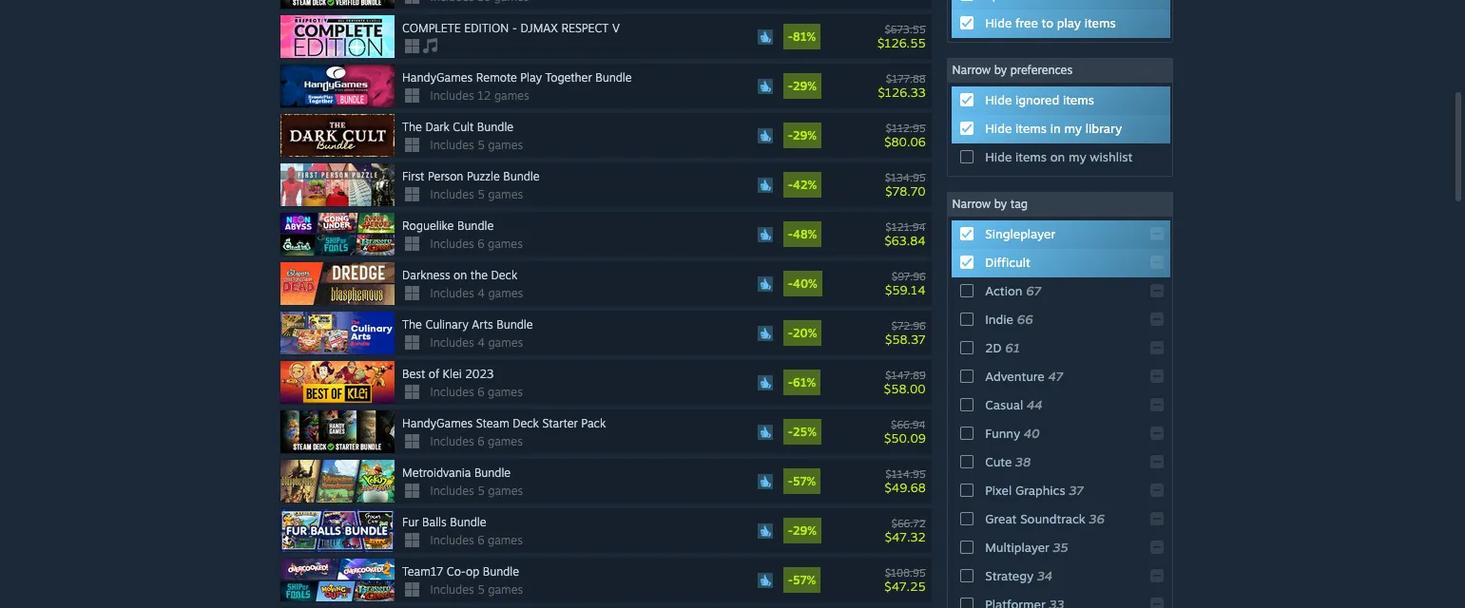 Task type: vqa. For each thing, say whether or not it's contained in the screenshot.


Task type: describe. For each thing, give the bounding box(es) containing it.
bundle right balls
[[450, 516, 487, 530]]

20%
[[793, 326, 817, 341]]

2d 61
[[986, 341, 1020, 356]]

includes for $49.68
[[430, 484, 474, 498]]

4 for $59.14
[[478, 286, 485, 301]]

includes for $126.33
[[430, 89, 474, 103]]

67
[[1026, 283, 1041, 299]]

roguelike bundle
[[402, 219, 494, 233]]

difficult
[[986, 255, 1031, 270]]

hide for hide free to play items
[[986, 15, 1012, 30]]

the culinary arts bundle
[[402, 318, 533, 332]]

$97.96
[[892, 270, 926, 283]]

81%
[[793, 30, 816, 44]]

includes for $59.14
[[430, 286, 474, 301]]

team17 co-op bundle
[[402, 565, 519, 579]]

hide for hide items in my library
[[986, 121, 1012, 136]]

$114.95 $49.68
[[885, 468, 926, 495]]

includes 5 games for $80.06
[[430, 138, 523, 152]]

44
[[1027, 398, 1043, 413]]

6 for $50.09
[[478, 435, 485, 449]]

37
[[1069, 483, 1084, 498]]

$50.09
[[885, 430, 926, 446]]

games for $58.37
[[488, 336, 523, 350]]

2d
[[986, 341, 1002, 356]]

$673.55 $126.55
[[878, 22, 926, 50]]

funny
[[986, 426, 1021, 441]]

arts
[[472, 318, 493, 332]]

includes 5 games for $47.25
[[430, 583, 523, 597]]

includes 6 games for $50.09
[[430, 435, 523, 449]]

- for $59.14
[[788, 277, 793, 291]]

29% for $80.06
[[793, 128, 817, 143]]

$58.00
[[884, 381, 926, 396]]

best
[[402, 367, 425, 381]]

-48%
[[788, 227, 817, 242]]

balls
[[422, 516, 447, 530]]

handygames remote play together bundle
[[402, 70, 632, 85]]

57% for $49.68
[[793, 475, 816, 489]]

29% for $47.32
[[793, 524, 817, 538]]

- for $126.33
[[788, 79, 793, 93]]

steam
[[476, 417, 510, 431]]

metroidvania
[[402, 466, 471, 480]]

puzzle
[[467, 169, 500, 184]]

first person puzzle bundle
[[402, 169, 540, 184]]

cult
[[453, 120, 474, 134]]

starter
[[543, 417, 578, 431]]

includes 12 games
[[430, 89, 529, 103]]

61
[[1006, 341, 1020, 356]]

$147.89 $58.00
[[884, 369, 926, 396]]

2023
[[465, 367, 494, 381]]

bundle right roguelike
[[457, 219, 494, 233]]

includes for $80.06
[[430, 138, 474, 152]]

$134.95 $78.70
[[885, 171, 926, 198]]

0 vertical spatial deck
[[491, 268, 518, 283]]

wishlist
[[1090, 149, 1133, 165]]

remote
[[476, 70, 517, 85]]

- for $63.84
[[788, 227, 793, 242]]

40%
[[793, 277, 818, 291]]

-29% for $126.33
[[788, 79, 817, 93]]

1 vertical spatial on
[[454, 268, 467, 283]]

first
[[402, 169, 425, 184]]

$66.94 $50.09
[[885, 418, 926, 446]]

dark
[[426, 120, 450, 134]]

includes for $50.09
[[430, 435, 474, 449]]

$49.68
[[885, 480, 926, 495]]

metroidvania bundle
[[402, 466, 511, 480]]

61%
[[793, 376, 816, 390]]

strategy 34
[[986, 569, 1053, 584]]

$66.94
[[891, 418, 926, 431]]

includes for $58.37
[[430, 336, 474, 350]]

-57% for $49.68
[[788, 475, 816, 489]]

$126.33
[[878, 84, 926, 99]]

$72.96 $58.37
[[885, 319, 926, 347]]

items left in
[[1016, 121, 1047, 136]]

adventure
[[986, 369, 1045, 384]]

narrow by preferences
[[953, 63, 1073, 77]]

$97.96 $59.14
[[886, 270, 926, 297]]

games for $47.25
[[488, 583, 523, 597]]

-25%
[[788, 425, 817, 440]]

strategy
[[986, 569, 1034, 584]]

includes 4 games for $58.37
[[430, 336, 523, 350]]

includes 4 games for $59.14
[[430, 286, 523, 301]]

bundle down steam
[[474, 466, 511, 480]]

ignored
[[1016, 92, 1060, 108]]

- for $50.09
[[788, 425, 793, 440]]

$59.14
[[886, 282, 926, 297]]

6 for $63.84
[[478, 237, 485, 251]]

- for $58.37
[[788, 326, 793, 341]]

5 for $47.25
[[478, 583, 485, 597]]

games for $58.00
[[488, 385, 523, 400]]

the for $58.37
[[402, 318, 422, 332]]

$177.88 $126.33
[[878, 72, 926, 99]]

my for in
[[1065, 121, 1082, 136]]

together
[[545, 70, 592, 85]]

games for $63.84
[[488, 237, 523, 251]]

includes for $78.70
[[430, 187, 474, 202]]

includes 6 games for $63.84
[[430, 237, 523, 251]]

29% for $126.33
[[793, 79, 817, 93]]

games for $49.68
[[488, 484, 523, 498]]

$177.88
[[887, 72, 926, 85]]

handygames steam deck starter pack
[[402, 417, 606, 431]]

games for $47.32
[[488, 534, 523, 548]]

$108.95 $47.25
[[885, 566, 926, 594]]

- for $58.00
[[788, 376, 793, 390]]

-29% for $80.06
[[788, 128, 817, 143]]

games for $78.70
[[488, 187, 523, 202]]

- for $126.55
[[788, 30, 793, 44]]

casual 44
[[986, 398, 1043, 413]]

$126.55
[[878, 35, 926, 50]]

$114.95
[[886, 468, 926, 481]]

$134.95
[[885, 171, 926, 184]]

-20%
[[788, 326, 817, 341]]

$80.06
[[885, 134, 926, 149]]

games for $80.06
[[488, 138, 523, 152]]

- for $78.70
[[788, 178, 793, 192]]

cute
[[986, 455, 1012, 470]]

includes 6 games for $47.32
[[430, 534, 523, 548]]

great
[[986, 512, 1017, 527]]

preferences
[[1011, 63, 1073, 77]]

5 for $80.06
[[478, 138, 485, 152]]

roguelike
[[402, 219, 454, 233]]

$112.95
[[886, 121, 926, 135]]

includes 6 games for $58.00
[[430, 385, 523, 400]]

of
[[429, 367, 439, 381]]

by for preferences
[[995, 63, 1007, 77]]

includes 5 games for $78.70
[[430, 187, 523, 202]]

-57% for $47.25
[[788, 574, 816, 588]]

fur balls bundle
[[402, 516, 487, 530]]

5 for $78.70
[[478, 187, 485, 202]]

bundle right puzzle
[[503, 169, 540, 184]]

0 vertical spatial on
[[1051, 149, 1065, 165]]



Task type: locate. For each thing, give the bounding box(es) containing it.
fur
[[402, 516, 419, 530]]

$63.84
[[885, 233, 926, 248]]

2 the from the top
[[402, 318, 422, 332]]

the for $80.06
[[402, 120, 422, 134]]

5 for $49.68
[[478, 484, 485, 498]]

games up the
[[488, 237, 523, 251]]

best of klei 2023
[[402, 367, 494, 381]]

1 narrow from the top
[[953, 63, 991, 77]]

includes down klei
[[430, 385, 474, 400]]

person
[[428, 169, 464, 184]]

narrow for narrow by tag
[[953, 197, 991, 211]]

v
[[612, 21, 620, 35]]

includes 5 games down first person puzzle bundle
[[430, 187, 523, 202]]

2 -29% from the top
[[788, 128, 817, 143]]

-81%
[[788, 30, 816, 44]]

4 includes from the top
[[430, 237, 474, 251]]

0 vertical spatial handygames
[[402, 70, 473, 85]]

includes down fur balls bundle on the left bottom of page
[[430, 534, 474, 548]]

0 vertical spatial 4
[[478, 286, 485, 301]]

38
[[1016, 455, 1031, 470]]

to
[[1042, 15, 1054, 30]]

1 vertical spatial -57%
[[788, 574, 816, 588]]

5 down "metroidvania bundle"
[[478, 484, 485, 498]]

- for $47.25
[[788, 574, 793, 588]]

includes down the dark cult bundle
[[430, 138, 474, 152]]

6
[[478, 237, 485, 251], [478, 385, 485, 400], [478, 435, 485, 449], [478, 534, 485, 548]]

hide up narrow by tag
[[986, 149, 1012, 165]]

includes for $47.25
[[430, 583, 474, 597]]

3 includes 5 games from the top
[[430, 484, 523, 498]]

3 5 from the top
[[478, 484, 485, 498]]

57% for $47.25
[[793, 574, 816, 588]]

includes down the culinary at left
[[430, 336, 474, 350]]

1 vertical spatial 29%
[[793, 128, 817, 143]]

25%
[[793, 425, 817, 440]]

includes 6 games up the
[[430, 237, 523, 251]]

narrow for narrow by preferences
[[953, 63, 991, 77]]

casual
[[986, 398, 1024, 413]]

1 -29% from the top
[[788, 79, 817, 93]]

deck right steam
[[513, 417, 539, 431]]

singleplayer
[[986, 226, 1056, 242]]

free
[[1016, 15, 1038, 30]]

in
[[1051, 121, 1061, 136]]

$112.95 $80.06
[[885, 121, 926, 149]]

handygames
[[402, 70, 473, 85], [402, 417, 473, 431]]

$147.89
[[886, 369, 926, 382]]

games down arts
[[488, 336, 523, 350]]

2 hide from the top
[[986, 92, 1012, 108]]

narrow by tag
[[953, 197, 1028, 211]]

includes 6 games down 2023
[[430, 385, 523, 400]]

34
[[1038, 569, 1053, 584]]

items right play
[[1085, 15, 1116, 30]]

my left wishlist
[[1069, 149, 1087, 165]]

funny 40
[[986, 426, 1040, 441]]

4
[[478, 286, 485, 301], [478, 336, 485, 350]]

- for $47.32
[[788, 524, 793, 538]]

hide left free
[[986, 15, 1012, 30]]

play
[[1057, 15, 1081, 30]]

hide down narrow by preferences
[[986, 92, 1012, 108]]

4 down the
[[478, 286, 485, 301]]

6 for $47.32
[[478, 534, 485, 548]]

handygames for $126.33
[[402, 70, 473, 85]]

on left the
[[454, 268, 467, 283]]

my right in
[[1065, 121, 1082, 136]]

0 vertical spatial by
[[995, 63, 1007, 77]]

games down handygames remote play together bundle on the top of the page
[[494, 89, 529, 103]]

bundle right the 'cult'
[[477, 120, 514, 134]]

by for tag
[[995, 197, 1007, 211]]

games down the team17 co-op bundle
[[488, 583, 523, 597]]

1 vertical spatial by
[[995, 197, 1007, 211]]

4 includes 5 games from the top
[[430, 583, 523, 597]]

games down handygames steam deck starter pack
[[488, 435, 523, 449]]

includes
[[430, 89, 474, 103], [430, 138, 474, 152], [430, 187, 474, 202], [430, 237, 474, 251], [430, 286, 474, 301], [430, 336, 474, 350], [430, 385, 474, 400], [430, 435, 474, 449], [430, 484, 474, 498], [430, 534, 474, 548], [430, 583, 474, 597]]

bundle right together
[[596, 70, 632, 85]]

5 down puzzle
[[478, 187, 485, 202]]

includes 5 games for $49.68
[[430, 484, 523, 498]]

-57%
[[788, 475, 816, 489], [788, 574, 816, 588]]

4 5 from the top
[[478, 583, 485, 597]]

darkness
[[402, 268, 450, 283]]

my
[[1065, 121, 1082, 136], [1069, 149, 1087, 165]]

7 includes from the top
[[430, 385, 474, 400]]

4 hide from the top
[[986, 149, 1012, 165]]

the
[[471, 268, 488, 283]]

$47.32
[[885, 529, 926, 545]]

deck
[[491, 268, 518, 283], [513, 417, 539, 431]]

0 vertical spatial 29%
[[793, 79, 817, 93]]

library
[[1086, 121, 1123, 136]]

narrow left 'tag'
[[953, 197, 991, 211]]

4 down arts
[[478, 336, 485, 350]]

items
[[1085, 15, 1116, 30], [1063, 92, 1095, 108], [1016, 121, 1047, 136], [1016, 149, 1047, 165]]

1 vertical spatial 57%
[[793, 574, 816, 588]]

includes 4 games down arts
[[430, 336, 523, 350]]

1 5 from the top
[[478, 138, 485, 152]]

1 -57% from the top
[[788, 475, 816, 489]]

0 vertical spatial 57%
[[793, 475, 816, 489]]

hide for hide items on my wishlist
[[986, 149, 1012, 165]]

- for $80.06
[[788, 128, 793, 143]]

handygames for $50.09
[[402, 417, 473, 431]]

by
[[995, 63, 1007, 77], [995, 197, 1007, 211]]

games up handygames steam deck starter pack
[[488, 385, 523, 400]]

2 includes 6 games from the top
[[430, 385, 523, 400]]

graphics
[[1016, 483, 1066, 498]]

- for $49.68
[[788, 475, 793, 489]]

culinary
[[426, 318, 469, 332]]

5 down the op
[[478, 583, 485, 597]]

-40%
[[788, 277, 818, 291]]

the left 'dark'
[[402, 120, 422, 134]]

2 -57% from the top
[[788, 574, 816, 588]]

47
[[1049, 369, 1063, 384]]

hide items in my library
[[986, 121, 1123, 136]]

handygames up includes 12 games
[[402, 70, 473, 85]]

includes 6 games up the op
[[430, 534, 523, 548]]

hide free to play items
[[986, 15, 1116, 30]]

-29%
[[788, 79, 817, 93], [788, 128, 817, 143], [788, 524, 817, 538]]

8 includes from the top
[[430, 435, 474, 449]]

2 29% from the top
[[793, 128, 817, 143]]

my for on
[[1069, 149, 1087, 165]]

2 5 from the top
[[478, 187, 485, 202]]

includes 5 games down "metroidvania bundle"
[[430, 484, 523, 498]]

-
[[513, 21, 518, 35], [788, 30, 793, 44], [788, 79, 793, 93], [788, 128, 793, 143], [788, 178, 793, 192], [788, 227, 793, 242], [788, 277, 793, 291], [788, 326, 793, 341], [788, 376, 793, 390], [788, 425, 793, 440], [788, 475, 793, 489], [788, 524, 793, 538], [788, 574, 793, 588]]

by left preferences
[[995, 63, 1007, 77]]

the left the culinary at left
[[402, 318, 422, 332]]

9 includes from the top
[[430, 484, 474, 498]]

$78.70
[[886, 183, 926, 198]]

items down the hide items in my library
[[1016, 149, 1047, 165]]

games down "metroidvania bundle"
[[488, 484, 523, 498]]

bundle right arts
[[497, 318, 533, 332]]

indie 66
[[986, 312, 1034, 327]]

includes for $63.84
[[430, 237, 474, 251]]

includes 5 games down the op
[[430, 583, 523, 597]]

$58.37
[[885, 332, 926, 347]]

1 hide from the top
[[986, 15, 1012, 30]]

narrow right $177.88
[[953, 63, 991, 77]]

includes for $58.00
[[430, 385, 474, 400]]

1 vertical spatial my
[[1069, 149, 1087, 165]]

includes up "metroidvania bundle"
[[430, 435, 474, 449]]

1 4 from the top
[[478, 286, 485, 301]]

includes down "metroidvania bundle"
[[430, 484, 474, 498]]

bundle right the op
[[483, 565, 519, 579]]

includes down darkness on the deck
[[430, 286, 474, 301]]

on down in
[[1051, 149, 1065, 165]]

3 29% from the top
[[793, 524, 817, 538]]

4 for $58.37
[[478, 336, 485, 350]]

6 includes from the top
[[430, 336, 474, 350]]

1 vertical spatial includes 4 games
[[430, 336, 523, 350]]

0 vertical spatial the
[[402, 120, 422, 134]]

1 6 from the top
[[478, 237, 485, 251]]

5 down the dark cult bundle
[[478, 138, 485, 152]]

4 6 from the top
[[478, 534, 485, 548]]

1 includes 4 games from the top
[[430, 286, 523, 301]]

6 up the op
[[478, 534, 485, 548]]

1 vertical spatial deck
[[513, 417, 539, 431]]

66
[[1017, 312, 1034, 327]]

includes 6 games down steam
[[430, 435, 523, 449]]

includes up the dark cult bundle
[[430, 89, 474, 103]]

complete
[[402, 21, 461, 35]]

0 vertical spatial narrow
[[953, 63, 991, 77]]

1 includes from the top
[[430, 89, 474, 103]]

by left 'tag'
[[995, 197, 1007, 211]]

0 vertical spatial -29%
[[788, 79, 817, 93]]

2 vertical spatial -29%
[[788, 524, 817, 538]]

1 57% from the top
[[793, 475, 816, 489]]

48%
[[793, 227, 817, 242]]

2 includes from the top
[[430, 138, 474, 152]]

games for $50.09
[[488, 435, 523, 449]]

$72.96
[[892, 319, 926, 333]]

1 vertical spatial -29%
[[788, 128, 817, 143]]

6 up the
[[478, 237, 485, 251]]

-29% for $47.32
[[788, 524, 817, 538]]

0 vertical spatial my
[[1065, 121, 1082, 136]]

$66.72
[[892, 517, 926, 530]]

includes down co-
[[430, 583, 474, 597]]

$121.94
[[886, 220, 926, 234]]

-42%
[[788, 178, 817, 192]]

handygames up metroidvania
[[402, 417, 473, 431]]

1 includes 5 games from the top
[[430, 138, 523, 152]]

soundtrack
[[1021, 512, 1086, 527]]

bundle
[[596, 70, 632, 85], [477, 120, 514, 134], [503, 169, 540, 184], [457, 219, 494, 233], [497, 318, 533, 332], [474, 466, 511, 480], [450, 516, 487, 530], [483, 565, 519, 579]]

2 57% from the top
[[793, 574, 816, 588]]

hide items on my wishlist
[[986, 149, 1133, 165]]

10 includes from the top
[[430, 534, 474, 548]]

3 includes 6 games from the top
[[430, 435, 523, 449]]

1 vertical spatial the
[[402, 318, 422, 332]]

tag
[[1011, 197, 1028, 211]]

includes for $47.32
[[430, 534, 474, 548]]

2 6 from the top
[[478, 385, 485, 400]]

0 horizontal spatial on
[[454, 268, 467, 283]]

the
[[402, 120, 422, 134], [402, 318, 422, 332]]

includes 5 games down the 'cult'
[[430, 138, 523, 152]]

4 includes 6 games from the top
[[430, 534, 523, 548]]

pixel graphics 37
[[986, 483, 1084, 498]]

indie
[[986, 312, 1014, 327]]

2 includes 4 games from the top
[[430, 336, 523, 350]]

5 includes from the top
[[430, 286, 474, 301]]

djmax
[[521, 21, 558, 35]]

2 includes 5 games from the top
[[430, 187, 523, 202]]

hide down 'hide ignored items'
[[986, 121, 1012, 136]]

complete edition - djmax respect v
[[402, 21, 620, 35]]

games down puzzle
[[488, 187, 523, 202]]

1 vertical spatial 4
[[478, 336, 485, 350]]

includes down person
[[430, 187, 474, 202]]

0 vertical spatial -57%
[[788, 475, 816, 489]]

1 by from the top
[[995, 63, 1007, 77]]

1 29% from the top
[[793, 79, 817, 93]]

items up the hide items in my library
[[1063, 92, 1095, 108]]

11 includes from the top
[[430, 583, 474, 597]]

games up puzzle
[[488, 138, 523, 152]]

hide for hide ignored items
[[986, 92, 1012, 108]]

3 -29% from the top
[[788, 524, 817, 538]]

2 vertical spatial 29%
[[793, 524, 817, 538]]

12
[[478, 89, 491, 103]]

$108.95
[[885, 566, 926, 580]]

games for $126.33
[[494, 89, 529, 103]]

action 67
[[986, 283, 1041, 299]]

1 horizontal spatial on
[[1051, 149, 1065, 165]]

games up arts
[[488, 286, 523, 301]]

1 handygames from the top
[[402, 70, 473, 85]]

op
[[466, 565, 480, 579]]

1 the from the top
[[402, 120, 422, 134]]

5
[[478, 138, 485, 152], [478, 187, 485, 202], [478, 484, 485, 498], [478, 583, 485, 597]]

2 4 from the top
[[478, 336, 485, 350]]

action
[[986, 283, 1023, 299]]

6 for $58.00
[[478, 385, 485, 400]]

hide ignored items
[[986, 92, 1095, 108]]

deck right the
[[491, 268, 518, 283]]

3 includes from the top
[[430, 187, 474, 202]]

1 vertical spatial handygames
[[402, 417, 473, 431]]

$47.25
[[885, 579, 926, 594]]

3 hide from the top
[[986, 121, 1012, 136]]

36
[[1090, 512, 1105, 527]]

2 handygames from the top
[[402, 417, 473, 431]]

2 by from the top
[[995, 197, 1007, 211]]

includes 4 games down the
[[430, 286, 523, 301]]

1 includes 6 games from the top
[[430, 237, 523, 251]]

3 6 from the top
[[478, 435, 485, 449]]

6 down 2023
[[478, 385, 485, 400]]

1 vertical spatial narrow
[[953, 197, 991, 211]]

2 narrow from the top
[[953, 197, 991, 211]]

games for $59.14
[[488, 286, 523, 301]]

includes down roguelike bundle
[[430, 237, 474, 251]]

games up the team17 co-op bundle
[[488, 534, 523, 548]]

co-
[[447, 565, 466, 579]]

0 vertical spatial includes 4 games
[[430, 286, 523, 301]]

6 down steam
[[478, 435, 485, 449]]



